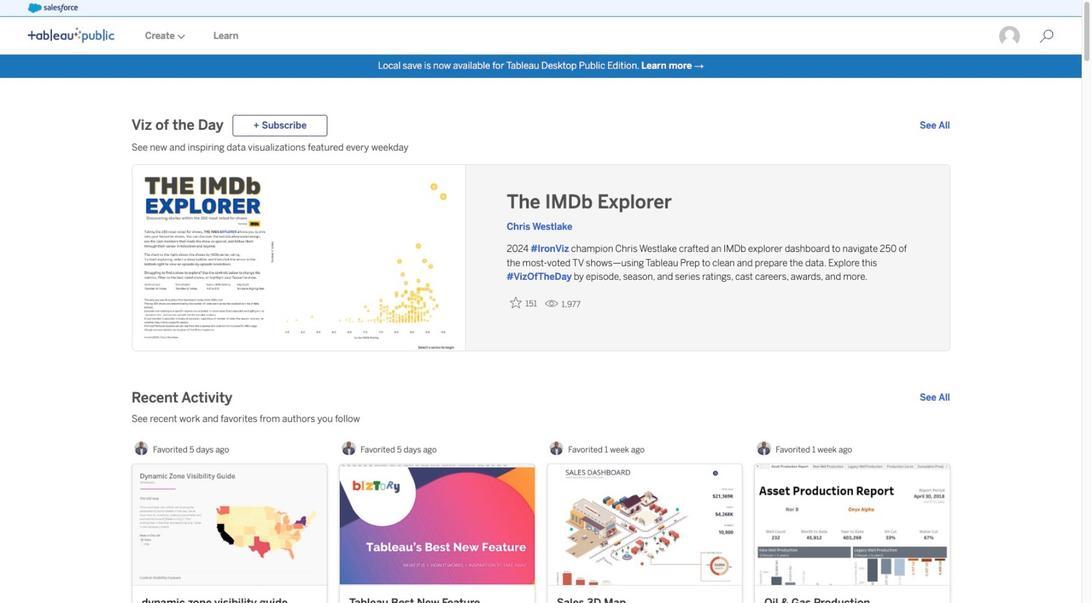 Task type: locate. For each thing, give the bounding box(es) containing it.
3 workbook thumbnail image from the left
[[548, 465, 742, 586]]

4 workbook thumbnail image from the left
[[755, 465, 950, 586]]

0 horizontal spatial tich mabiza image
[[342, 442, 356, 456]]

add favorite image
[[511, 297, 522, 309]]

2 tich mabiza image from the left
[[550, 442, 564, 456]]

tich mabiza image
[[342, 442, 356, 456], [758, 442, 772, 456]]

1 tich mabiza image from the left
[[134, 442, 148, 456]]

go to search image
[[1026, 29, 1068, 43]]

1 tich mabiza image from the left
[[342, 442, 356, 456]]

1 horizontal spatial tich mabiza image
[[758, 442, 772, 456]]

tich mabiza image for first workbook thumbnail from right
[[758, 442, 772, 456]]

tableau public viz of the day image
[[132, 165, 466, 352]]

see all viz of the day element
[[920, 119, 951, 133]]

salesforce logo image
[[28, 4, 78, 13]]

see all recent activity element
[[920, 392, 951, 406]]

2 workbook thumbnail image from the left
[[340, 465, 535, 586]]

tich mabiza image
[[134, 442, 148, 456], [550, 442, 564, 456]]

1 horizontal spatial tich mabiza image
[[550, 442, 564, 456]]

see new and inspiring data visualizations featured every weekday element
[[132, 141, 951, 155]]

Add Favorite button
[[507, 294, 541, 313]]

workbook thumbnail image
[[132, 465, 327, 586], [340, 465, 535, 586], [548, 465, 742, 586], [755, 465, 950, 586]]

2 tich mabiza image from the left
[[758, 442, 772, 456]]

0 horizontal spatial tich mabiza image
[[134, 442, 148, 456]]



Task type: vqa. For each thing, say whether or not it's contained in the screenshot.
Go to search image
yes



Task type: describe. For each thing, give the bounding box(es) containing it.
tich mabiza image for first workbook thumbnail
[[134, 442, 148, 456]]

see recent work and favorites from authors you follow element
[[132, 413, 951, 427]]

viz of the day heading
[[132, 117, 224, 135]]

tich mabiza image for third workbook thumbnail from the left
[[550, 442, 564, 456]]

recent activity heading
[[132, 389, 233, 408]]

1 workbook thumbnail image from the left
[[132, 465, 327, 586]]

logo image
[[28, 28, 115, 43]]

tara.schultz image
[[999, 25, 1022, 48]]

tich mabiza image for second workbook thumbnail
[[342, 442, 356, 456]]

create image
[[175, 34, 185, 39]]



